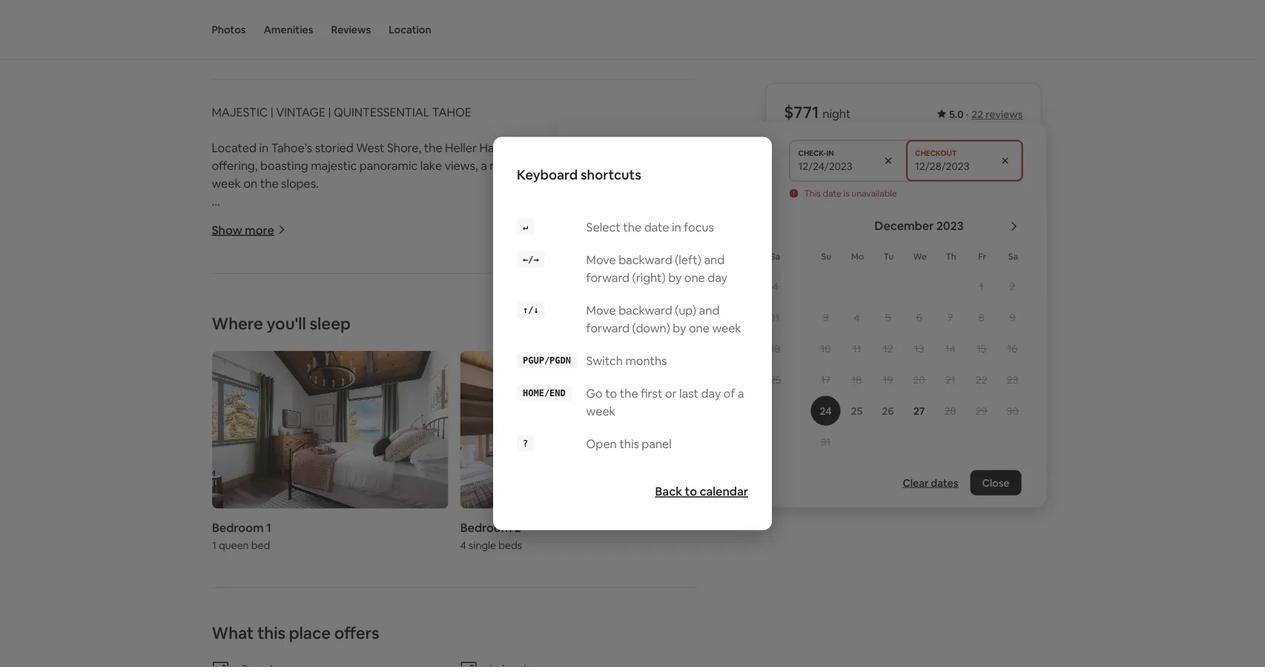 Task type: describe. For each thing, give the bounding box(es) containing it.
the down enter
[[645, 657, 664, 667]]

2 8 button from the left
[[966, 302, 998, 332]]

22 inside button
[[976, 373, 988, 386]]

1 - from the top
[[212, 211, 216, 227]]

1 7 from the left
[[648, 311, 654, 324]]

and up alpine
[[342, 389, 363, 405]]

by for (up)
[[673, 321, 687, 336]]

1 horizontal spatial 5
[[586, 311, 592, 324]]

the left lake. at the left of the page
[[314, 443, 332, 458]]

0 horizontal spatial 18
[[771, 342, 781, 355]]

2 9 button from the left
[[998, 302, 1029, 332]]

no
[[784, 325, 800, 340]]

1 9 button from the left
[[698, 302, 729, 332]]

fast
[[219, 318, 242, 333]]

calendar
[[700, 484, 749, 499]]

a down so
[[504, 550, 510, 565]]

1 left "queen"
[[212, 538, 216, 552]]

your inside a home for all seasons, and retaining its gorgeous redwood post and beam architecture and soaring granite fireplace, this cozy but spacious mountain lodge is the perfect basecamp for all of your tahoe adventures. enjoy panoramic views from rubicon peak to mt rose, and sapphire blue waters that appear to be so close you could almost reach it. the heller haus is perched atop a vista that allows for a truly four season tahoe experience.
[[318, 514, 343, 529]]

date for this
[[823, 187, 842, 199]]

enter key, image
[[517, 219, 534, 235]]

day down stunning
[[254, 443, 273, 458]]

error image
[[790, 189, 799, 198]]

single
[[468, 538, 496, 552]]

location
[[389, 23, 432, 36]]

in inside located in tahoe's storied west shore, the heller haus is the latest stayluxe rubicon offering, boasting majestic panoramic lake views, a rustic yet refined setting to enjoy a week on the slopes.
[[259, 140, 269, 155]]

snow
[[349, 657, 377, 667]]

3, friday, november 2023. unavailable button
[[730, 271, 759, 301]]

1 7 button from the left
[[635, 302, 667, 332]]

↵
[[523, 221, 528, 232]]

2 2 button from the left
[[998, 271, 1029, 301]]

for down granite at the left of page
[[272, 514, 287, 529]]

1 vertical spatial 10 button
[[811, 334, 842, 363]]

unwind
[[408, 425, 448, 440]]

is left location
[[369, 22, 377, 37]]

storied
[[315, 140, 354, 155]]

5 - from the top
[[212, 318, 216, 333]]

located
[[212, 140, 257, 155]]

a left location
[[380, 22, 386, 37]]

2 1 button from the left
[[966, 271, 998, 301]]

your down can
[[502, 657, 526, 667]]

this for panel
[[620, 436, 639, 451]]

right and left arrow keys, image
[[517, 251, 545, 267]]

bunks,
[[425, 247, 460, 262]]

2 for second 2 button from right
[[710, 279, 716, 293]]

service inside traci and benjamin covers the service fee for their guests.
[[844, 340, 883, 355]]

2 | from the left
[[328, 105, 331, 120]]

tahoe inside thoughtfully renovated and restored in 2023, the heller haus returns to tahoe with the rich character of a classic alpine lodge, while delivering refined modern appointments and stunning design allowing you to unwind after an exhilarating day on the slopes, or a an epic day out on the lake.
[[601, 389, 634, 405]]

8 for first 8 'button' from the left
[[679, 311, 685, 324]]

1 up (up)
[[680, 279, 684, 293]]

a home for all seasons, and retaining its gorgeous redwood post and beam architecture and soaring granite fireplace, this cozy but spacious mountain lodge is the perfect basecamp for all of your tahoe adventures. enjoy panoramic views from rubicon peak to mt rose, and sapphire blue waters that appear to be so close you could almost reach it. the heller haus is perched atop a vista that allows for a truly four season tahoe experience.
[[212, 478, 694, 583]]

2 vertical spatial tahoe
[[606, 550, 639, 565]]

check availability
[[855, 245, 953, 260]]

5.0
[[950, 108, 964, 121]]

30 button
[[998, 396, 1029, 426]]

2 horizontal spatial on
[[584, 425, 598, 440]]

november
[[638, 218, 697, 233]]

1 horizontal spatial unload
[[525, 639, 563, 654]]

1 horizontal spatial that
[[424, 550, 446, 565]]

1 left '/'
[[609, 315, 613, 328]]

king,
[[297, 247, 324, 262]]

a left the rustic
[[481, 158, 487, 173]]

the right select
[[623, 220, 642, 235]]

27 for first 27 button from left
[[614, 404, 626, 417]]

and for traci and benjamin covers the service fee for their guests.
[[902, 325, 924, 340]]

and down a
[[212, 496, 232, 512]]

refined for yet
[[543, 158, 583, 173]]

for down be
[[485, 550, 501, 565]]

architecture
[[620, 478, 687, 494]]

1 horizontal spatial 18
[[852, 373, 863, 386]]

the inside a home for all seasons, and retaining its gorgeous redwood post and beam architecture and soaring granite fireplace, this cozy but spacious mountain lodge is the perfect basecamp for all of your tahoe adventures. enjoy panoramic views from rubicon peak to mt rose, and sapphire blue waters that appear to be so close you could almost reach it. the heller haus is perched atop a vista that allows for a truly four season tahoe experience.
[[594, 496, 612, 512]]

superhost
[[389, 22, 446, 37]]

2 6 from the left
[[917, 311, 923, 324]]

first
[[641, 386, 663, 401]]

and down 'rich' on the bottom
[[212, 425, 232, 440]]

the up yet
[[520, 140, 538, 155]]

location button
[[389, 0, 432, 59]]

of inside the greeted with the warmth of alder and redwoods, you can unload your gear as you enter the mudroom. shake the snow off your boots, unload your gear, and head inside the ol
[[353, 639, 364, 654]]

14
[[946, 342, 956, 355]]

slopes,
[[622, 425, 659, 440]]

0 horizontal spatial 10
[[739, 311, 750, 324]]

2 - from the top
[[212, 247, 216, 262]]

19
[[883, 373, 894, 386]]

is left unavailable
[[844, 187, 850, 199]]

to inside located in tahoe's storied west shore, the heller haus is the latest stayluxe rubicon offering, boasting majestic panoramic lake views, a rustic yet refined setting to enjoy a week on the slopes.
[[626, 158, 638, 173]]

mo for fr
[[852, 250, 865, 262]]

for up soaring
[[257, 478, 273, 494]]

tahoe
[[432, 105, 472, 120]]

su for fr
[[822, 250, 832, 262]]

for inside traci and benjamin covers the service fee for their guests.
[[906, 340, 922, 355]]

this for place
[[257, 622, 286, 644]]

where you'll sleep
[[212, 313, 351, 334]]

1 vertical spatial 10
[[821, 342, 831, 355]]

0 horizontal spatial that
[[399, 532, 422, 547]]

post
[[535, 478, 560, 494]]

0 horizontal spatial 18 button
[[760, 334, 791, 363]]

calendar application
[[557, 202, 1266, 470]]

twins
[[393, 247, 422, 262]]

fireplace,
[[319, 496, 370, 512]]

what
[[212, 622, 254, 644]]

the up delivering
[[459, 389, 478, 405]]

2 vertical spatial on
[[297, 443, 311, 458]]

in inside thoughtfully renovated and restored in 2023, the heller haus returns to tahoe with the rich character of a classic alpine lodge, while delivering refined modern appointments and stunning design allowing you to unwind after an exhilarating day on the slopes, or a an epic day out on the lake.
[[415, 389, 424, 405]]

slopes.
[[281, 176, 319, 191]]

and down you'll
[[282, 336, 302, 351]]

setting
[[585, 158, 624, 173]]

one for (left)
[[685, 270, 705, 285]]

can
[[503, 639, 523, 654]]

this inside a home for all seasons, and retaining its gorgeous redwood post and beam architecture and soaring granite fireplace, this cozy but spacious mountain lodge is the perfect basecamp for all of your tahoe adventures. enjoy panoramic views from rubicon peak to mt rose, and sapphire blue waters that appear to be so close you could almost reach it. the heller haus is perched atop a vista that allows for a truly four season tahoe experience.
[[372, 496, 392, 512]]

1 13 from the left
[[615, 342, 625, 355]]

3 inside - panoramic lake view ~ 3000 sq ft luxury lodge - 5 bedrooms, 1 king, 3 queens, 4 twins bunks, (sleeps up to 12) - 4 bathrooms
[[327, 247, 334, 262]]

this for listing
[[909, 406, 927, 420]]

sapphire
[[284, 532, 331, 547]]

0 horizontal spatial service
[[803, 325, 843, 340]]

warmth
[[308, 639, 350, 654]]

1 vertical spatial unload
[[462, 657, 499, 667]]

1 vertical spatial tahoe
[[345, 514, 379, 529]]

you inside a home for all seasons, and retaining its gorgeous redwood post and beam architecture and soaring granite fireplace, this cozy but spacious mountain lodge is the perfect basecamp for all of your tahoe adventures. enjoy panoramic views from rubicon peak to mt rose, and sapphire blue waters that appear to be so close you could almost reach it. the heller haus is perched atop a vista that allows for a truly four season tahoe experience.
[[544, 532, 564, 547]]

waters
[[360, 532, 397, 547]]

sq
[[252, 229, 265, 244]]

forward for move backward (up) and forward (down) by one week
[[587, 321, 630, 336]]

last
[[680, 386, 699, 401]]

3 right the stay:
[[651, 165, 657, 178]]

pantry
[[305, 336, 341, 351]]

26 for first "26" button
[[583, 404, 595, 417]]

move backward (left) and forward (right) by one day
[[587, 252, 728, 285]]

amenities button
[[264, 0, 313, 59]]

hearth
[[262, 300, 299, 316]]

yet
[[523, 158, 541, 173]]

place
[[289, 622, 331, 644]]

four
[[540, 550, 563, 565]]

the up shake
[[287, 639, 305, 654]]

31 button
[[811, 427, 842, 457]]

0 vertical spatial 4 button
[[760, 271, 791, 301]]

1 vertical spatial 18 button
[[842, 365, 873, 394]]

home
[[223, 478, 254, 494]]

1 1 button from the left
[[667, 271, 698, 301]]

1 | from the left
[[271, 105, 274, 120]]

week inside go to the first or last day of a week
[[587, 404, 616, 419]]

the down "boasting"
[[260, 176, 279, 191]]

a right panel
[[676, 425, 683, 440]]

1 horizontal spatial 4 button
[[842, 302, 873, 332]]

11 for the top 11 button
[[771, 311, 780, 324]]

we for fr
[[913, 250, 927, 262]]

benjamin for service
[[927, 325, 977, 340]]

allowing
[[324, 425, 369, 440]]

tu for fr
[[884, 250, 894, 262]]

we for sa
[[675, 250, 689, 262]]

the left slopes,
[[601, 425, 619, 440]]

or inside go to the first or last day of a week
[[665, 386, 677, 401]]

you right 'as'
[[634, 639, 654, 654]]

25 for 25 button to the bottom
[[851, 404, 863, 417]]

to down the lodge,
[[394, 425, 406, 440]]

1 down fr
[[980, 279, 984, 293]]

2 6 button from the left
[[904, 302, 935, 332]]

(left)
[[675, 252, 702, 267]]

the right first
[[663, 389, 682, 405]]

2 13 from the left
[[915, 342, 925, 355]]

bedroom 2 4 single beds
[[460, 520, 522, 552]]

page up and page down keys, image
[[517, 352, 577, 368]]

to inside go to the first or last day of a week
[[606, 386, 617, 401]]

to inside - panoramic lake view ~ 3000 sq ft luxury lodge - 5 bedrooms, 1 king, 3 queens, 4 twins bunks, (sleeps up to 12) - 4 bathrooms
[[521, 247, 533, 262]]

1 6 from the left
[[617, 311, 623, 324]]

bedroom for bedroom 2
[[460, 520, 512, 535]]

of inside go to the first or last day of a week
[[724, 386, 735, 401]]

covers
[[784, 340, 821, 355]]

traci for traci and benjamin is a superhost
[[259, 22, 287, 37]]

of inside a home for all seasons, and retaining its gorgeous redwood post and beam architecture and soaring granite fireplace, this cozy but spacious mountain lodge is the perfect basecamp for all of your tahoe adventures. enjoy panoramic views from rubicon peak to mt rose, and sapphire blue waters that appear to be so close you could almost reach it. the heller haus is perched atop a vista that allows for a truly four season tahoe experience.
[[304, 514, 316, 529]]

atop
[[359, 550, 384, 565]]

a inside go to the first or last day of a week
[[738, 386, 744, 401]]

20
[[914, 373, 926, 386]]

heller for rustic
[[445, 140, 477, 155]]

traci for traci and benjamin covers the service fee for their guests.
[[873, 325, 899, 340]]

←/→
[[523, 254, 539, 265]]

keyboard shortcuts
[[517, 166, 642, 183]]

6 - from the top
[[212, 336, 216, 351]]

and up lodge
[[562, 478, 583, 494]]

tahoe's
[[271, 140, 312, 155]]

beam
[[586, 478, 617, 494]]

1 horizontal spatial all
[[290, 514, 302, 529]]

you left can
[[481, 639, 501, 654]]

to up modern
[[586, 389, 598, 405]]

redwoods,
[[420, 639, 478, 654]]

and right rose,
[[261, 532, 282, 547]]

seasons,
[[290, 478, 336, 494]]

2 for 2nd 2 button from left
[[1010, 279, 1016, 293]]

panoramic inside located in tahoe's storied west shore, the heller haus is the latest stayluxe rubicon offering, boasting majestic panoramic lake views, a rustic yet refined setting to enjoy a week on the slopes.
[[360, 158, 418, 173]]

heller for while
[[480, 389, 512, 405]]

th for fr
[[946, 250, 957, 262]]

the right shore,
[[424, 140, 443, 155]]

1 8 button from the left
[[667, 302, 698, 332]]

this
[[805, 187, 821, 199]]

no service fee.
[[784, 325, 867, 340]]

3 inside "where you'll sleep" region
[[622, 315, 628, 328]]

0 horizontal spatial 10 button
[[729, 302, 760, 332]]

0 vertical spatial all
[[275, 478, 287, 494]]

move for move backward (left) and forward (right) by one day
[[587, 252, 616, 267]]

bedrooms,
[[228, 247, 287, 262]]

24 button
[[811, 396, 842, 426]]

majestic
[[212, 105, 268, 120]]

views
[[541, 514, 571, 529]]

2 7 from the left
[[948, 311, 954, 324]]

2 27 button from the left
[[904, 396, 935, 426]]

traci and benjamin is a superhost
[[259, 22, 446, 37]]

the
[[212, 550, 233, 565]]

23
[[1007, 373, 1019, 386]]

the down warmth
[[327, 657, 346, 667]]

4 right 3, friday, november 2023. unavailable button
[[773, 279, 779, 293]]

by for (left)
[[669, 270, 682, 285]]

day inside move backward (left) and forward (right) by one day
[[708, 270, 728, 285]]

reviews
[[331, 23, 371, 36]]

switch
[[587, 353, 623, 368]]

stayluxe
[[574, 140, 623, 155]]

day down modern
[[562, 425, 581, 440]]

boasting
[[260, 158, 308, 173]]

keyboard
[[517, 166, 578, 183]]

to left be
[[466, 532, 478, 547]]

1 up bed
[[266, 520, 271, 535]]

majestic | vintage | quintessential tahoe
[[212, 105, 472, 120]]

2023,
[[427, 389, 457, 405]]

and inside move backward (left) and forward (right) by one day
[[704, 252, 725, 267]]

shortcuts
[[581, 166, 642, 183]]

fee
[[886, 340, 904, 355]]

Add date text field
[[916, 159, 988, 173]]

your up head
[[565, 639, 589, 654]]

backward for (down)
[[619, 303, 673, 318]]

1 vertical spatial in
[[672, 220, 682, 235]]

on inside located in tahoe's storied west shore, the heller haus is the latest stayluxe rubicon offering, boasting majestic panoramic lake views, a rustic yet refined setting to enjoy a week on the slopes.
[[244, 176, 258, 191]]

move backward (up) and forward (down) by one week
[[587, 303, 742, 336]]

offers
[[334, 622, 380, 644]]

this date is unavailable
[[805, 187, 897, 199]]

and up mesh
[[301, 300, 322, 316]]

1 13 button from the left
[[604, 334, 635, 363]]

4 up fee.
[[854, 311, 860, 324]]

rose,
[[229, 532, 258, 547]]

0 horizontal spatial date
[[645, 220, 670, 235]]

2 9 from the left
[[1010, 311, 1016, 324]]



Task type: vqa. For each thing, say whether or not it's contained in the screenshot.
first & from the left
no



Task type: locate. For each thing, give the bounding box(es) containing it.
move
[[587, 252, 616, 267], [587, 303, 616, 318]]

6 button up switch months
[[604, 302, 635, 332]]

mudroom.
[[233, 657, 290, 667]]

11 for 11 button to the bottom
[[853, 342, 862, 355]]

1 2 button from the left
[[698, 271, 729, 301]]

bedroom inside 'bedroom 2 4 single beds'
[[460, 520, 512, 535]]

day left 3, friday, november 2023. unavailable button
[[708, 270, 728, 285]]

9 button right (up)
[[698, 302, 729, 332]]

2 bedroom from the left
[[460, 520, 512, 535]]

1 vertical spatial 18
[[852, 373, 863, 386]]

27 button down 20 'button'
[[904, 396, 935, 426]]

8 button down move backward (left) and forward (right) by one day
[[667, 302, 698, 332]]

0 horizontal spatial traci
[[259, 22, 287, 37]]

1 vertical spatial rubicon
[[603, 514, 647, 529]]

tu up (right)
[[646, 250, 656, 262]]

unavailable
[[852, 187, 897, 199]]

and left their
[[902, 325, 924, 340]]

17
[[821, 373, 831, 386]]

a down renovated
[[304, 407, 311, 422]]

9 button
[[698, 302, 729, 332], [998, 302, 1029, 332]]

to right up at the left of the page
[[521, 247, 533, 262]]

0 horizontal spatial week
[[212, 176, 241, 191]]

1 horizontal spatial 2
[[710, 279, 716, 293]]

1 button down fr
[[966, 271, 998, 301]]

1 forward from the top
[[587, 270, 630, 285]]

31
[[821, 435, 831, 449]]

of right last
[[724, 386, 735, 401]]

0 vertical spatial an
[[480, 425, 493, 440]]

refined for delivering
[[510, 407, 549, 422]]

bedroom up "queen"
[[212, 520, 264, 535]]

an down delivering
[[480, 425, 493, 440]]

0 vertical spatial backward
[[619, 252, 673, 267]]

add
[[913, 159, 933, 173]]

8 right the (down)
[[679, 311, 685, 324]]

a left vista
[[387, 550, 393, 565]]

after
[[451, 425, 477, 440]]

stunning
[[235, 425, 282, 440]]

an left epic
[[212, 443, 225, 458]]

2 2023 from the left
[[937, 218, 964, 233]]

week down go
[[587, 404, 616, 419]]

25 for the leftmost 25 button
[[770, 373, 781, 386]]

1 horizontal spatial an
[[480, 425, 493, 440]]

2023 for december 2023
[[937, 218, 964, 233]]

check
[[855, 245, 891, 260]]

forward left (right)
[[587, 270, 630, 285]]

0 vertical spatial one
[[685, 270, 705, 285]]

lake up luxury
[[279, 211, 301, 227]]

0 horizontal spatial su
[[584, 250, 594, 262]]

forward for move backward (left) and forward (right) by one day
[[587, 270, 630, 285]]

26 down 19 button
[[882, 404, 895, 417]]

1 horizontal spatial we
[[913, 250, 927, 262]]

for
[[906, 340, 922, 355], [257, 478, 273, 494], [272, 514, 287, 529], [485, 550, 501, 565]]

where you'll sleep region
[[206, 309, 703, 557]]

8 for first 8 'button' from the right
[[979, 311, 985, 324]]

(right)
[[633, 270, 666, 285]]

experience.
[[212, 568, 276, 583]]

4 - from the top
[[212, 300, 216, 316]]

12/24/2023
[[793, 159, 848, 173]]

8 button up 15 button
[[966, 302, 998, 332]]

heller inside thoughtfully renovated and restored in 2023, the heller haus returns to tahoe with the rich character of a classic alpine lodge, while delivering refined modern appointments and stunning design allowing you to unwind after an exhilarating day on the slopes, or a an epic day out on the lake.
[[480, 389, 512, 405]]

27 for 1st 27 button from the right
[[914, 404, 925, 417]]

1 horizontal spatial |
[[328, 105, 331, 120]]

0 horizontal spatial with
[[260, 639, 284, 654]]

1 horizontal spatial 6 button
[[904, 302, 935, 332]]

lodge
[[319, 229, 353, 244]]

2 mo from the left
[[852, 250, 865, 262]]

2 th from the left
[[946, 250, 957, 262]]

2 move from the top
[[587, 303, 616, 318]]

2 tu from the left
[[884, 250, 894, 262]]

in up "boasting"
[[259, 140, 269, 155]]

0 vertical spatial and
[[289, 22, 312, 37]]

27 button right go
[[604, 396, 635, 426]]

2 7 button from the left
[[935, 302, 966, 332]]

up and down arrow keys, image
[[517, 302, 545, 318]]

0 horizontal spatial 11
[[771, 311, 780, 324]]

0 horizontal spatial 5 button
[[573, 302, 604, 332]]

1 horizontal spatial 27 button
[[904, 396, 935, 426]]

1 horizontal spatial service
[[844, 340, 883, 355]]

0 vertical spatial haus
[[480, 140, 507, 155]]

1 horizontal spatial haus
[[480, 140, 507, 155]]

5 button up fee
[[873, 302, 904, 332]]

forward inside move backward (up) and forward (down) by one week
[[587, 321, 630, 336]]

2 inside 'bedroom 2 4 single beds'
[[514, 520, 521, 535]]

rich
[[212, 407, 232, 422]]

its
[[413, 478, 426, 494]]

0 vertical spatial with
[[637, 389, 661, 405]]

one inside move backward (left) and forward (right) by one day
[[685, 270, 705, 285]]

forward inside move backward (left) and forward (right) by one day
[[587, 270, 630, 285]]

12)
[[535, 247, 551, 262]]

1 vertical spatial all
[[290, 514, 302, 529]]

su down select
[[584, 250, 594, 262]]

the up appointments
[[620, 386, 638, 401]]

1 horizontal spatial benjamin
[[927, 325, 977, 340]]

0 vertical spatial heller
[[445, 140, 477, 155]]

character
[[235, 407, 288, 422]]

and for traci and benjamin is a superhost
[[289, 22, 312, 37]]

a
[[212, 478, 220, 494]]

haus inside located in tahoe's storied west shore, the heller haus is the latest stayluxe rubicon offering, boasting majestic panoramic lake views, a rustic yet refined setting to enjoy a week on the slopes.
[[480, 140, 507, 155]]

0 vertical spatial lake
[[420, 158, 442, 173]]

1 th from the left
[[708, 250, 719, 262]]

7 up 14
[[948, 311, 954, 324]]

with up appointments
[[637, 389, 661, 405]]

and right gear,
[[558, 657, 579, 667]]

13 button down 1 / 3
[[604, 334, 635, 363]]

gear
[[592, 639, 617, 654]]

0 horizontal spatial bedroom
[[212, 520, 264, 535]]

mo for sa
[[613, 250, 626, 262]]

day inside go to the first or last day of a week
[[702, 386, 721, 401]]

2 26 button from the left
[[873, 396, 904, 426]]

0 horizontal spatial 4 button
[[760, 271, 791, 301]]

5 down ~
[[219, 247, 225, 262]]

almost
[[599, 532, 636, 547]]

lake inside - panoramic lake view ~ 3000 sq ft luxury lodge - 5 bedrooms, 1 king, 3 queens, 4 twins bunks, (sleeps up to 12) - 4 bathrooms
[[279, 211, 301, 227]]

0 vertical spatial 25
[[770, 373, 781, 386]]

$771
[[784, 102, 820, 123]]

and left reviews button
[[289, 22, 312, 37]]

bedroom
[[212, 520, 264, 535], [460, 520, 512, 535]]

close button
[[971, 470, 1022, 495]]

1 vertical spatial 4 button
[[842, 302, 873, 332]]

0 horizontal spatial haus
[[270, 550, 297, 565]]

one inside move backward (up) and forward (down) by one week
[[689, 321, 710, 336]]

week inside move backward (up) and forward (down) by one week
[[713, 321, 742, 336]]

5 left '/'
[[586, 311, 592, 324]]

lake inside located in tahoe's storied west shore, the heller haus is the latest stayluxe rubicon offering, boasting majestic panoramic lake views, a rustic yet refined setting to enjoy a week on the slopes.
[[420, 158, 442, 173]]

tahoe
[[601, 389, 634, 405], [345, 514, 379, 529], [606, 550, 639, 565]]

bedroom for bedroom 1
[[212, 520, 264, 535]]

lake.
[[335, 443, 359, 458]]

2 27 from the left
[[914, 404, 925, 417]]

service right no
[[803, 325, 843, 340]]

0 horizontal spatial we
[[675, 250, 689, 262]]

haus for returns
[[515, 389, 542, 405]]

5 button left '/'
[[573, 302, 604, 332]]

gear,
[[529, 657, 555, 667]]

1 6 button from the left
[[604, 302, 635, 332]]

double the fun, double the beds, and double the memories made in this cozy kids' room! image
[[460, 351, 697, 508], [460, 351, 697, 508]]

in left 2023,
[[415, 389, 424, 405]]

2023 up (left)
[[699, 218, 727, 233]]

0 horizontal spatial 6 button
[[604, 302, 635, 332]]

2 sa from the left
[[1009, 250, 1019, 262]]

3 - from the top
[[212, 265, 216, 280]]

25 button down covers
[[760, 365, 791, 394]]

to right back
[[685, 484, 697, 499]]

select
[[587, 220, 621, 235]]

1 we from the left
[[675, 250, 689, 262]]

0 horizontal spatial |
[[271, 105, 274, 120]]

1 vertical spatial and
[[902, 325, 924, 340]]

1 horizontal spatial th
[[946, 250, 957, 262]]

is down sapphire
[[299, 550, 308, 565]]

1 vertical spatial on
[[584, 425, 598, 440]]

0 vertical spatial 11 button
[[760, 302, 791, 332]]

11 left 3 button
[[771, 311, 780, 324]]

1 27 from the left
[[614, 404, 626, 417]]

6
[[617, 311, 623, 324], [917, 311, 923, 324]]

the down greeted
[[212, 657, 230, 667]]

tu for sa
[[646, 250, 656, 262]]

the down beam
[[594, 496, 612, 512]]

bedroom inside bedroom 1 1 queen bed
[[212, 520, 264, 535]]

that up vista
[[399, 532, 422, 547]]

panoramic up so
[[480, 514, 538, 529]]

1 27 button from the left
[[604, 396, 635, 426]]

2 su from the left
[[822, 250, 832, 262]]

check availability button
[[784, 235, 1024, 270]]

1 vertical spatial panoramic
[[480, 514, 538, 529]]

you down alpine
[[371, 425, 391, 440]]

heller up delivering
[[480, 389, 512, 405]]

the inside go to the first or last day of a week
[[620, 386, 638, 401]]

backward inside move backward (left) and forward (right) by one day
[[619, 252, 673, 267]]

1 2023 from the left
[[699, 218, 727, 233]]

2 vertical spatial date
[[645, 220, 670, 235]]

0 horizontal spatial 27
[[614, 404, 626, 417]]

0 vertical spatial in
[[259, 140, 269, 155]]

backward up the (down)
[[619, 303, 673, 318]]

1 horizontal spatial 2 button
[[998, 271, 1029, 301]]

exhilarating
[[496, 425, 559, 440]]

15 button
[[966, 334, 998, 363]]

0 horizontal spatial 25 button
[[760, 365, 791, 394]]

open
[[587, 436, 617, 451]]

0 vertical spatial refined
[[543, 158, 583, 173]]

0 vertical spatial 22
[[972, 108, 984, 121]]

haus inside thoughtfully renovated and restored in 2023, the heller haus returns to tahoe with the rich character of a classic alpine lodge, while delivering refined modern appointments and stunning design allowing you to unwind after an exhilarating day on the slopes, or a an epic day out on the lake.
[[515, 389, 542, 405]]

1 26 from the left
[[583, 404, 595, 417]]

su for sa
[[584, 250, 594, 262]]

this down retaining
[[372, 496, 392, 512]]

0 horizontal spatial 7 button
[[635, 302, 667, 332]]

rubicon inside located in tahoe's storied west shore, the heller haus is the latest stayluxe rubicon offering, boasting majestic panoramic lake views, a rustic yet refined setting to enjoy a week on the slopes.
[[626, 140, 670, 155]]

1 vertical spatial move
[[587, 303, 616, 318]]

all down granite at the left of page
[[290, 514, 302, 529]]

0 horizontal spatial benjamin
[[315, 22, 366, 37]]

1 mo from the left
[[613, 250, 626, 262]]

2 horizontal spatial 5
[[886, 311, 891, 324]]

move inside move backward (up) and forward (down) by one week
[[587, 303, 616, 318]]

on down design
[[297, 443, 311, 458]]

21 button
[[935, 365, 966, 394]]

bedroom up single at the bottom left of the page
[[460, 520, 512, 535]]

of inside thoughtfully renovated and restored in 2023, the heller haus returns to tahoe with the rich character of a classic alpine lodge, while delivering refined modern appointments and stunning design allowing you to unwind after an exhilarating day on the slopes, or a an epic day out on the lake.
[[290, 407, 302, 422]]

and up fireplace,
[[339, 478, 359, 494]]

this left listing
[[909, 406, 927, 420]]

of up design
[[290, 407, 302, 422]]

modern
[[552, 407, 595, 422]]

·
[[966, 108, 969, 121]]

1 vertical spatial 11 button
[[842, 334, 873, 363]]

majestic
[[311, 158, 357, 173]]

1 inside - panoramic lake view ~ 3000 sq ft luxury lodge - 5 bedrooms, 1 king, 3 queens, 4 twins bunks, (sleeps up to 12) - 4 bathrooms
[[290, 247, 295, 262]]

1 horizontal spatial 6
[[917, 311, 923, 324]]

1 8 from the left
[[679, 311, 685, 324]]

4 left bathrooms
[[219, 265, 226, 280]]

13 button right fee
[[904, 334, 935, 363]]

lake
[[420, 158, 442, 173], [279, 211, 301, 227]]

refined inside located in tahoe's storied west shore, the heller haus is the latest stayluxe rubicon offering, boasting majestic panoramic lake views, a rustic yet refined setting to enjoy a week on the slopes.
[[543, 158, 583, 173]]

1 vertical spatial one
[[689, 321, 710, 336]]

26 down go
[[583, 404, 595, 417]]

go
[[587, 386, 603, 401]]

1 su from the left
[[584, 250, 594, 262]]

th left fr
[[946, 250, 957, 262]]

1 horizontal spatial and
[[902, 325, 924, 340]]

26 button up open
[[573, 396, 604, 426]]

heller inside a home for all seasons, and retaining its gorgeous redwood post and beam architecture and soaring granite fireplace, this cozy but spacious mountain lodge is the perfect basecamp for all of your tahoe adventures. enjoy panoramic views from rubicon peak to mt rose, and sapphire blue waters that appear to be so close you could almost reach it. the heller haus is perched atop a vista that allows for a truly four season tahoe experience.
[[235, 550, 267, 565]]

enjoy
[[448, 514, 477, 529]]

refined inside thoughtfully renovated and restored in 2023, the heller haus returns to tahoe with the rich character of a classic alpine lodge, while delivering refined modern appointments and stunning design allowing you to unwind after an exhilarating day on the slopes, or a an epic day out on the lake.
[[510, 407, 549, 422]]

4 left twins in the top left of the page
[[384, 247, 391, 262]]

mo down "this date is unavailable"
[[852, 250, 865, 262]]

with up mudroom.
[[260, 639, 284, 654]]

28
[[945, 404, 957, 417]]

2 up 16
[[1010, 279, 1016, 293]]

is inside located in tahoe's storied west shore, the heller haus is the latest stayluxe rubicon offering, boasting majestic panoramic lake views, a rustic yet refined setting to enjoy a week on the slopes.
[[509, 140, 517, 155]]

traci right photos
[[259, 22, 287, 37]]

panoramic
[[219, 211, 276, 227]]

renovated
[[284, 389, 340, 405]]

1 horizontal spatial bedroom
[[460, 520, 512, 535]]

29
[[976, 404, 988, 417]]

18 button
[[760, 334, 791, 363], [842, 365, 873, 394]]

and inside traci and benjamin covers the service fee for their guests.
[[902, 325, 924, 340]]

show
[[212, 222, 242, 237]]

1 vertical spatial traci
[[873, 325, 899, 340]]

0 horizontal spatial unload
[[462, 657, 499, 667]]

1 26 button from the left
[[573, 396, 604, 426]]

granite
[[219, 300, 260, 316]]

2 horizontal spatial date
[[936, 159, 958, 173]]

0 vertical spatial by
[[669, 270, 682, 285]]

is up from
[[583, 496, 591, 512]]

of up snow
[[353, 639, 364, 654]]

with inside thoughtfully renovated and restored in 2023, the heller haus returns to tahoe with the rich character of a classic alpine lodge, while delivering refined modern appointments and stunning design allowing you to unwind after an exhilarating day on the slopes, or a an epic day out on the lake.
[[637, 389, 661, 405]]

date
[[936, 159, 958, 173], [823, 187, 842, 199], [645, 220, 670, 235]]

focus
[[684, 220, 714, 235]]

truly
[[513, 550, 538, 565]]

0 vertical spatial traci
[[259, 22, 287, 37]]

13
[[615, 342, 625, 355], [915, 342, 925, 355]]

be
[[481, 532, 495, 547]]

1 tu from the left
[[646, 250, 656, 262]]

13 button
[[604, 334, 635, 363], [904, 334, 935, 363]]

6 button up their
[[904, 302, 935, 332]]

th
[[708, 250, 719, 262], [946, 250, 957, 262]]

move for move backward (up) and forward (down) by one week
[[587, 303, 616, 318]]

one down (left)
[[685, 270, 705, 285]]

1 move from the top
[[587, 252, 616, 267]]

their
[[925, 340, 950, 355]]

2
[[710, 279, 716, 293], [1010, 279, 1016, 293], [514, 520, 521, 535]]

7 button up 14
[[935, 302, 966, 332]]

backward inside move backward (up) and forward (down) by one week
[[619, 303, 673, 318]]

you inside thoughtfully renovated and restored in 2023, the heller haus returns to tahoe with the rich character of a classic alpine lodge, while delivering refined modern appointments and stunning design allowing you to unwind after an exhilarating day on the slopes, or a an epic day out on the lake.
[[371, 425, 391, 440]]

0 horizontal spatial 2023
[[699, 218, 727, 233]]

1 horizontal spatial 27
[[914, 404, 925, 417]]

lake left views,
[[420, 158, 442, 173]]

rubicon
[[626, 140, 670, 155], [603, 514, 647, 529]]

0 vertical spatial tahoe
[[601, 389, 634, 405]]

17 button
[[811, 365, 842, 394]]

th for sa
[[708, 250, 719, 262]]

1 vertical spatial date
[[823, 187, 842, 199]]

1 vertical spatial 11
[[853, 342, 862, 355]]

2 13 button from the left
[[904, 334, 935, 363]]

haus up exhilarating
[[515, 389, 542, 405]]

the inside traci and benjamin covers the service fee for their guests.
[[823, 340, 842, 355]]

heller up views,
[[445, 140, 477, 155]]

2 we from the left
[[913, 250, 927, 262]]

to inside "button"
[[685, 484, 697, 499]]

unload
[[525, 639, 563, 654], [462, 657, 499, 667]]

move up the switch
[[587, 303, 616, 318]]

back
[[656, 484, 683, 499]]

or inside thoughtfully renovated and restored in 2023, the heller haus returns to tahoe with the rich character of a classic alpine lodge, while delivering refined modern appointments and stunning design allowing you to unwind after an exhilarating day on the slopes, or a an epic day out on the lake.
[[662, 425, 674, 440]]

0 horizontal spatial 5
[[219, 247, 225, 262]]

haus for is
[[480, 140, 507, 155]]

1 9 from the left
[[710, 311, 716, 324]]

and right alder
[[397, 639, 418, 654]]

1 backward from the top
[[619, 252, 673, 267]]

what this place offers
[[212, 622, 380, 644]]

traci and benjamin covers the service fee for their guests.
[[784, 325, 977, 370]]

by inside move backward (left) and forward (right) by one day
[[669, 270, 682, 285]]

show more button
[[212, 222, 286, 237]]

0 horizontal spatial tu
[[646, 250, 656, 262]]

minimum stay: 3 nights
[[581, 165, 689, 178]]

1 vertical spatial benjamin
[[927, 325, 977, 340]]

1 vertical spatial with
[[260, 639, 284, 654]]

1 sa from the left
[[771, 250, 781, 262]]

the
[[424, 140, 443, 155], [520, 140, 538, 155], [260, 176, 279, 191], [623, 220, 642, 235], [823, 340, 842, 355], [620, 386, 638, 401], [459, 389, 478, 405], [663, 389, 682, 405], [601, 425, 619, 440], [314, 443, 332, 458], [594, 496, 612, 512], [287, 639, 305, 654], [212, 657, 230, 667], [327, 657, 346, 667], [645, 657, 664, 667]]

Add date text field
[[799, 159, 871, 173]]

haus inside a home for all seasons, and retaining its gorgeous redwood post and beam architecture and soaring granite fireplace, this cozy but spacious mountain lodge is the perfect basecamp for all of your tahoe adventures. enjoy panoramic views from rubicon peak to mt rose, and sapphire blue waters that appear to be so close you could almost reach it. the heller haus is perched atop a vista that allows for a truly four season tahoe experience.
[[270, 550, 297, 565]]

2 button left 3, friday, november 2023. unavailable button
[[698, 271, 729, 301]]

by inside move backward (up) and forward (down) by one week
[[673, 321, 687, 336]]

1 vertical spatial refined
[[510, 407, 549, 422]]

1 bedroom from the left
[[212, 520, 264, 535]]

2 forward from the top
[[587, 321, 630, 336]]

1 vertical spatial an
[[212, 443, 225, 458]]

6 button
[[604, 302, 635, 332], [904, 302, 935, 332]]

0 horizontal spatial mo
[[613, 250, 626, 262]]

5 inside - panoramic lake view ~ 3000 sq ft luxury lodge - 5 bedrooms, 1 king, 3 queens, 4 twins bunks, (sleeps up to 12) - 4 bathrooms
[[219, 247, 225, 262]]

1 vertical spatial heller
[[480, 389, 512, 405]]

25 right 24 button
[[851, 404, 863, 417]]

move inside move backward (left) and forward (right) by one day
[[587, 252, 616, 267]]

27 left listing
[[914, 404, 925, 417]]

2 8 from the left
[[979, 311, 985, 324]]

listing
[[929, 406, 959, 420]]

26 for first "26" button from the right
[[882, 404, 895, 417]]

1 horizontal spatial su
[[822, 250, 832, 262]]

shake
[[292, 657, 325, 667]]

0 horizontal spatial 27 button
[[604, 396, 635, 426]]

2 horizontal spatial 2
[[1010, 279, 1016, 293]]

up
[[504, 247, 518, 262]]

and inside move backward (up) and forward (down) by one week
[[699, 303, 720, 318]]

2 backward from the top
[[619, 303, 673, 318]]

2 26 from the left
[[882, 404, 895, 417]]

traci up "12"
[[873, 325, 899, 340]]

1 vertical spatial by
[[673, 321, 687, 336]]

4 inside 'bedroom 2 4 single beds'
[[460, 538, 466, 552]]

week down 3, friday, november 2023. unavailable button
[[713, 321, 742, 336]]

ski
[[219, 336, 234, 351]]

1 5 button from the left
[[573, 302, 604, 332]]

2023 for november 2023
[[699, 218, 727, 233]]

with inside the greeted with the warmth of alder and redwoods, you can unload your gear as you enter the mudroom. shake the snow off your boots, unload your gear, and head inside the ol
[[260, 639, 284, 654]]

heller inside located in tahoe's storied west shore, the heller haus is the latest stayluxe rubicon offering, boasting majestic panoramic lake views, a rustic yet refined setting to enjoy a week on the slopes.
[[445, 140, 477, 155]]

0 horizontal spatial 2 button
[[698, 271, 729, 301]]

backward for (right)
[[619, 252, 673, 267]]

3 up no service fee.
[[823, 311, 829, 324]]

week inside located in tahoe's storied west shore, the heller haus is the latest stayluxe rubicon offering, boasting majestic panoramic lake views, a rustic yet refined setting to enjoy a week on the slopes.
[[212, 176, 241, 191]]

a right enjoy
[[673, 158, 679, 173]]

0 horizontal spatial heller
[[235, 550, 267, 565]]

we down november 2023
[[675, 250, 689, 262]]

one for (up)
[[689, 321, 710, 336]]

benjamin
[[315, 22, 366, 37], [927, 325, 977, 340]]

22 reviews button
[[972, 108, 1024, 121]]

views,
[[445, 158, 478, 173]]

18 left covers
[[771, 342, 781, 355]]

home and end keys, image
[[517, 385, 572, 401]]

0 horizontal spatial 8 button
[[667, 302, 698, 332]]

5 button
[[573, 302, 604, 332], [873, 302, 904, 332]]

1 vertical spatial 22
[[976, 373, 988, 386]]

16 button
[[998, 334, 1029, 363]]

date for add
[[936, 159, 958, 173]]

benjamin for superhost
[[315, 22, 366, 37]]

panoramic inside a home for all seasons, and retaining its gorgeous redwood post and beam architecture and soaring granite fireplace, this cozy but spacious mountain lodge is the perfect basecamp for all of your tahoe adventures. enjoy panoramic views from rubicon peak to mt rose, and sapphire blue waters that appear to be so close you could almost reach it. the heller haus is perched atop a vista that allows for a truly four season tahoe experience.
[[480, 514, 538, 529]]

2 5 button from the left
[[873, 302, 904, 332]]

benjamin inside traci and benjamin covers the service fee for their guests.
[[927, 325, 977, 340]]

1 horizontal spatial 8 button
[[966, 302, 998, 332]]

1 horizontal spatial week
[[587, 404, 616, 419]]

3 inside button
[[823, 311, 829, 324]]

it.
[[672, 532, 683, 547]]

your right off
[[398, 657, 422, 667]]

0 vertical spatial rubicon
[[626, 140, 670, 155]]

26 button down 19 button
[[873, 396, 904, 426]]

9 up the 16 button
[[1010, 311, 1016, 324]]

granite
[[278, 496, 317, 512]]

pgup/pgdn
[[523, 355, 571, 365]]

inside
[[611, 657, 643, 667]]

1 horizontal spatial in
[[415, 389, 424, 405]]

0 vertical spatial 18
[[771, 342, 781, 355]]

1 horizontal spatial date
[[823, 187, 842, 199]]

tu
[[646, 250, 656, 262], [884, 250, 894, 262]]

west
[[356, 140, 385, 155]]

traci inside traci and benjamin covers the service fee for their guests.
[[873, 325, 899, 340]]

0 horizontal spatial 9
[[710, 311, 716, 324]]

allows
[[449, 550, 483, 565]]

tahoe down almost on the bottom of the page
[[606, 550, 639, 565]]

1 vertical spatial 25 button
[[842, 396, 873, 426]]

to up it.
[[679, 514, 691, 529]]

view
[[303, 211, 328, 227]]

rubicon inside a home for all seasons, and retaining its gorgeous redwood post and beam architecture and soaring granite fireplace, this cozy but spacious mountain lodge is the perfect basecamp for all of your tahoe adventures. enjoy panoramic views from rubicon peak to mt rose, and sapphire blue waters that appear to be so close you could almost reach it. the heller haus is perched atop a vista that allows for a truly four season tahoe experience.
[[603, 514, 647, 529]]

8
[[679, 311, 685, 324], [979, 311, 985, 324]]

indulge in the serene beauty of lake tahoe from the comfort of our modern rustic bedroom, thoughtfully designed to provide a refined mountain escape and elevate your stay. image
[[212, 351, 448, 508], [212, 351, 448, 508]]

1 horizontal spatial 13 button
[[904, 334, 935, 363]]

10 button down 3, friday, november 2023. unavailable button
[[729, 302, 760, 332]]

10 button down 3 button
[[811, 334, 842, 363]]

go to the first or last day of a week
[[587, 386, 744, 419]]

date right add
[[936, 159, 958, 173]]

question mark, image
[[517, 435, 534, 451]]

1 horizontal spatial 25 button
[[842, 396, 873, 426]]



